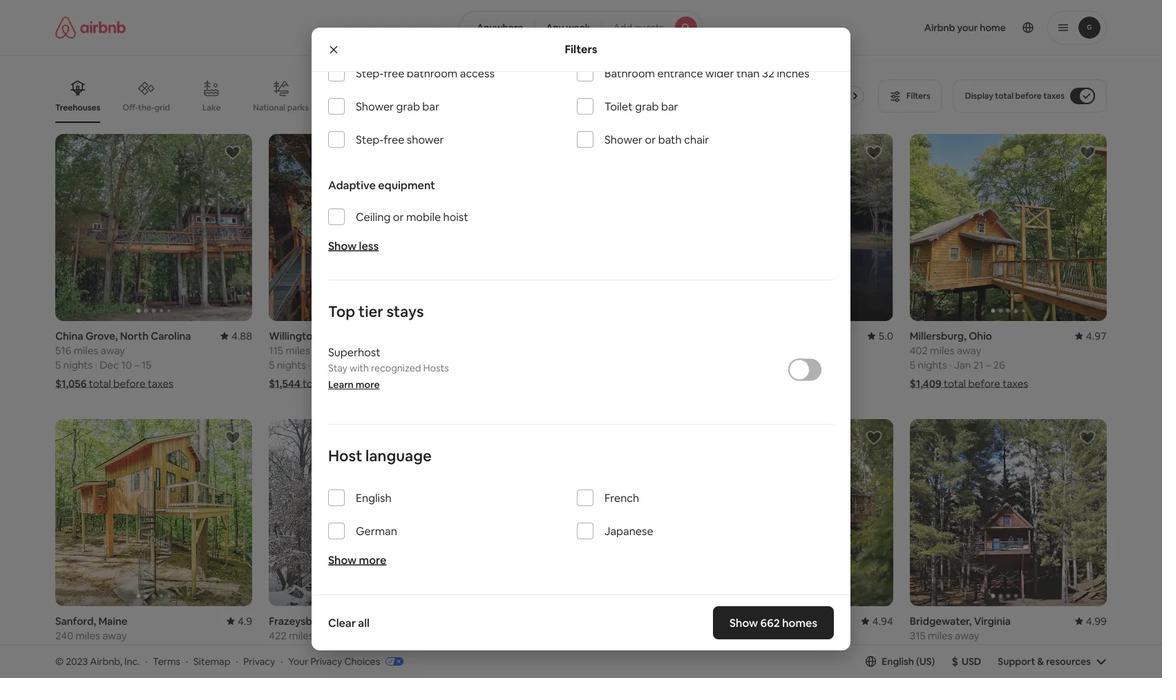 Task type: vqa. For each thing, say whether or not it's contained in the screenshot.
the access on the left top of page
yes



Task type: locate. For each thing, give the bounding box(es) containing it.
0 horizontal spatial ohio
[[334, 615, 357, 628]]

miles down the 'frazeysburg,'
[[289, 629, 314, 643]]

add to wishlist: saint johnsbury, vermont image
[[866, 430, 882, 446]]

all
[[358, 616, 370, 630]]

0 vertical spatial more
[[356, 379, 380, 391]]

5 inside sanford, maine 240 miles away 5 nights · jan 7 – 12 $2,699 total before taxes
[[55, 644, 61, 657]]

jan left "21" at the right bottom of the page
[[954, 358, 971, 372]]

– down the show map
[[557, 644, 562, 657]]

– left the 15
[[134, 358, 139, 372]]

show 662 homes link
[[713, 607, 834, 640]]

before down "24"
[[755, 377, 787, 390]]

– left with
[[341, 358, 346, 372]]

3 for virginia
[[974, 644, 980, 657]]

1 grab from the left
[[396, 99, 420, 113]]

– right 'usd'
[[982, 644, 987, 657]]

None search field
[[460, 11, 703, 44]]

bar up bath
[[661, 99, 678, 113]]

inches
[[777, 66, 810, 80]]

315
[[910, 629, 926, 643]]

clear all
[[328, 616, 370, 630]]

jan up learn
[[313, 358, 330, 372]]

5 down 240
[[55, 644, 61, 657]]

516
[[55, 344, 71, 357]]

ceiling or mobile hoist
[[356, 210, 468, 224]]

0 horizontal spatial grab
[[396, 99, 420, 113]]

8 inside willington, connecticut 115 miles away 5 nights · jan 3 – 8 $1,544 total before taxes
[[348, 358, 354, 372]]

any week button
[[534, 11, 602, 44]]

1 horizontal spatial privacy
[[311, 656, 342, 668]]

show more
[[328, 553, 387, 567]]

learn
[[328, 379, 354, 391]]

miles right 258
[[716, 629, 741, 643]]

lake
[[202, 102, 221, 113]]

1 vertical spatial 8
[[989, 644, 995, 657]]

before down "21" at the right bottom of the page
[[969, 377, 1001, 390]]

0 vertical spatial step-
[[356, 66, 384, 80]]

miles down "millersburg,"
[[930, 344, 955, 357]]

grid
[[154, 102, 170, 113]]

5 down 258
[[696, 644, 702, 657]]

miles
[[74, 344, 98, 357], [286, 344, 310, 357], [930, 344, 955, 357], [76, 629, 100, 643], [289, 629, 314, 643], [716, 629, 741, 643], [928, 629, 953, 643]]

lakefront
[[843, 102, 881, 113]]

clear
[[328, 616, 356, 630]]

grab right the toilet at right
[[635, 99, 659, 113]]

5 down 422
[[269, 644, 275, 657]]

total before taxes button
[[696, 377, 815, 390]]

$2,282
[[483, 662, 515, 676]]

homes inside show 662 homes link
[[782, 616, 818, 630]]

before down 9
[[319, 662, 351, 676]]

show left "map"
[[549, 595, 574, 607]]

saint johnsbury, vermont 258 miles away 5 nights · dec 6 – 11 $1,763 total before taxes
[[696, 615, 822, 676]]

ohio for frazeysburg,
[[334, 615, 357, 628]]

1 horizontal spatial 3
[[974, 644, 980, 657]]

jan inside bridgewater, virginia 315 miles away 5 nights · jan 3 – 8 $1,275 total before taxes
[[954, 644, 971, 657]]

1 vertical spatial step-
[[356, 132, 384, 147]]

sanford, maine 240 miles away 5 nights · jan 7 – 12 $2,699 total before taxes
[[55, 615, 175, 676]]

off-the-grid
[[122, 102, 170, 113]]

french
[[605, 491, 639, 505]]

1 vertical spatial ohio
[[334, 615, 357, 628]]

taxes inside sanford, maine 240 miles away 5 nights · jan 7 – 12 $2,699 total before taxes
[[149, 662, 175, 676]]

5 down 315
[[910, 644, 916, 657]]

free up shower grab bar
[[384, 66, 405, 80]]

miles inside millersburg, ohio 402 miles away 5 nights · jan 21 – 26 $1,409 total before taxes
[[930, 344, 955, 357]]

show inside button
[[549, 595, 574, 607]]

0 vertical spatial homes
[[612, 102, 638, 113]]

&
[[1038, 656, 1044, 668]]

3 up learn
[[333, 358, 338, 372]]

0 vertical spatial free
[[384, 66, 405, 80]]

tier
[[359, 302, 383, 321]]

away up 9
[[316, 629, 340, 643]]

1 horizontal spatial shower
[[605, 132, 643, 147]]

2 step- from the top
[[356, 132, 384, 147]]

miles inside sanford, maine 240 miles away 5 nights · jan 7 – 12 $2,699 total before taxes
[[76, 629, 100, 643]]

1 vertical spatial shower
[[605, 132, 643, 147]]

jan inside sanford, maine 240 miles away 5 nights · jan 7 – 12 $2,699 total before taxes
[[100, 644, 117, 657]]

shower left cabins
[[356, 99, 394, 113]]

than
[[737, 66, 760, 80]]

nights inside millersburg, ohio 402 miles away 5 nights · jan 21 – 26 $1,409 total before taxes
[[918, 358, 948, 372]]

nights inside 5 nights · may 5 – 10 $2,282 total before taxes
[[491, 644, 520, 657]]

0 horizontal spatial may
[[527, 644, 547, 657]]

english for english
[[356, 491, 392, 505]]

miles for millersburg, ohio 402 miles away 5 nights · jan 21 – 26 $1,409 total before taxes
[[930, 344, 955, 357]]

dec left 6
[[741, 644, 760, 657]]

group for frazeysburg, ohio
[[269, 419, 466, 607]]

before right 'display'
[[1016, 91, 1042, 101]]

group for display total before taxes
[[55, 69, 882, 123]]

taxes inside millersburg, ohio 402 miles away 5 nights · jan 21 – 26 $1,409 total before taxes
[[1003, 377, 1029, 390]]

show left less
[[328, 239, 357, 253]]

before right $2,282
[[542, 662, 574, 676]]

miles for willington, connecticut 115 miles away 5 nights · jan 3 – 8 $1,544 total before taxes
[[286, 344, 310, 357]]

display
[[965, 91, 994, 101]]

1 horizontal spatial dec
[[313, 644, 333, 657]]

away inside willington, connecticut 115 miles away 5 nights · jan 3 – 8 $1,544 total before taxes
[[313, 344, 337, 357]]

shower
[[356, 99, 394, 113], [605, 132, 643, 147]]

nights up $1,409
[[918, 358, 948, 372]]

5 down 402
[[910, 358, 916, 372]]

total inside frazeysburg, ohio 422 miles away 5 nights · dec 9 – 14 $742 total before taxes
[[295, 662, 317, 676]]

homes
[[612, 102, 638, 113], [782, 616, 818, 630]]

miles down sanford,
[[76, 629, 100, 643]]

3 inside willington, connecticut 115 miles away 5 nights · jan 3 – 8 $1,544 total before taxes
[[333, 358, 338, 372]]

miles inside bridgewater, virginia 315 miles away 5 nights · jan 3 – 8 $1,275 total before taxes
[[928, 629, 953, 643]]

8 for connecticut
[[348, 358, 354, 372]]

before inside 5 nights · may 5 – 10 $2,282 total before taxes
[[542, 662, 574, 676]]

ohio for millersburg,
[[969, 329, 992, 343]]

english
[[356, 491, 392, 505], [882, 656, 914, 668]]

step- down the beach
[[356, 132, 384, 147]]

0 horizontal spatial 10
[[121, 358, 132, 372]]

3 right $
[[974, 644, 980, 657]]

grab for shower
[[396, 99, 420, 113]]

national
[[253, 102, 286, 113]]

0 horizontal spatial bar
[[423, 99, 440, 113]]

before inside frazeysburg, ohio 422 miles away 5 nights · dec 9 – 14 $742 total before taxes
[[319, 662, 351, 676]]

japanese
[[605, 524, 654, 538]]

– right "21" at the right bottom of the page
[[986, 358, 991, 372]]

1 horizontal spatial 10
[[564, 644, 575, 657]]

miles inside frazeysburg, ohio 422 miles away 5 nights · dec 9 – 14 $742 total before taxes
[[289, 629, 314, 643]]

away down the johnsbury, on the bottom right of the page
[[743, 629, 768, 643]]

more down german
[[359, 553, 387, 567]]

total inside "saint johnsbury, vermont 258 miles away 5 nights · dec 6 – 11 $1,763 total before taxes"
[[729, 662, 751, 676]]

10 down the show map
[[564, 644, 575, 657]]

nights up $2,699
[[63, 644, 93, 657]]

group for china grove, north carolina
[[55, 134, 252, 321]]

sitemap link
[[194, 656, 230, 668]]

add guests button
[[602, 11, 703, 44]]

2 bar from the left
[[661, 99, 678, 113]]

homes right "662"
[[782, 616, 818, 630]]

before down stay in the left bottom of the page
[[327, 377, 359, 390]]

or left mobile
[[393, 210, 404, 224]]

1 horizontal spatial bar
[[661, 99, 678, 113]]

miles for bridgewater, virginia 315 miles away 5 nights · jan 3 – 8 $1,275 total before taxes
[[928, 629, 953, 643]]

sitemap
[[194, 656, 230, 668]]

or for shower
[[645, 132, 656, 147]]

1 vertical spatial 3
[[974, 644, 980, 657]]

miles down willington,
[[286, 344, 310, 357]]

step- up the beach
[[356, 66, 384, 80]]

miles down grove,
[[74, 344, 98, 357]]

ohio left all
[[334, 615, 357, 628]]

5 down 516
[[55, 358, 61, 372]]

saint
[[696, 615, 721, 628]]

bar
[[423, 99, 440, 113], [661, 99, 678, 113]]

1 horizontal spatial homes
[[782, 616, 818, 630]]

1 bar from the left
[[423, 99, 440, 113]]

nights up $1,056
[[63, 358, 93, 372]]

0 vertical spatial ohio
[[969, 329, 992, 343]]

jan for bridgewater,
[[954, 644, 971, 657]]

8
[[348, 358, 354, 372], [989, 644, 995, 657]]

free left shower
[[384, 132, 405, 147]]

0 horizontal spatial shower
[[356, 99, 394, 113]]

omg!
[[669, 102, 691, 113]]

group containing off-the-grid
[[55, 69, 882, 123]]

superhost
[[328, 345, 381, 359]]

8 right stay in the left bottom of the page
[[348, 358, 354, 372]]

14
[[351, 644, 361, 657]]

0 vertical spatial or
[[645, 132, 656, 147]]

1 vertical spatial 10
[[564, 644, 575, 657]]

$1,409
[[910, 377, 942, 390]]

total inside millersburg, ohio 402 miles away 5 nights · jan 21 – 26 $1,409 total before taxes
[[944, 377, 966, 390]]

8 right 'usd'
[[989, 644, 995, 657]]

add to wishlist: bridgewater, virginia image
[[1080, 430, 1096, 446]]

frazeysburg, ohio 422 miles away 5 nights · dec 9 – 14 $742 total before taxes
[[269, 615, 379, 676]]

jan inside millersburg, ohio 402 miles away 5 nights · jan 21 – 26 $1,409 total before taxes
[[954, 358, 971, 372]]

(us)
[[916, 656, 935, 668]]

show for show 662 homes
[[730, 616, 758, 630]]

away for frazeysburg, ohio 422 miles away 5 nights · dec 9 – 14 $742 total before taxes
[[316, 629, 340, 643]]

group
[[55, 69, 882, 123], [55, 134, 252, 321], [269, 134, 466, 321], [483, 134, 680, 321], [696, 134, 894, 321], [910, 134, 1107, 321], [55, 419, 252, 607], [269, 419, 466, 607], [483, 419, 680, 607], [696, 419, 894, 607], [910, 419, 1107, 607]]

china grove, north carolina 516 miles away 5 nights · dec 10 – 15 $1,056 total before taxes
[[55, 329, 191, 390]]

away for willington, connecticut 115 miles away 5 nights · jan 3 – 8 $1,544 total before taxes
[[313, 344, 337, 357]]

6
[[762, 644, 768, 657]]

willington,
[[269, 329, 322, 343]]

filters dialog
[[312, 0, 851, 651]]

china
[[55, 329, 83, 343]]

– inside 5 nights · may 5 – 10 $2,282 total before taxes
[[557, 644, 562, 657]]

taxes inside "saint johnsbury, vermont 258 miles away 5 nights · dec 6 – 11 $1,763 total before taxes"
[[788, 662, 813, 676]]

miles inside china grove, north carolina 516 miles away 5 nights · dec 10 – 15 $1,056 total before taxes
[[74, 344, 98, 357]]

· inside "saint johnsbury, vermont 258 miles away 5 nights · dec 6 – 11 $1,763 total before taxes"
[[736, 644, 738, 657]]

1 vertical spatial english
[[882, 656, 914, 668]]

5 inside "saint johnsbury, vermont 258 miles away 5 nights · dec 6 – 11 $1,763 total before taxes"
[[696, 644, 702, 657]]

away up $ usd
[[955, 629, 980, 643]]

before down 6
[[753, 662, 785, 676]]

– right "24"
[[776, 358, 782, 372]]

nights down 422
[[277, 644, 306, 657]]

miles inside willington, connecticut 115 miles away 5 nights · jan 3 – 8 $1,544 total before taxes
[[286, 344, 310, 357]]

free
[[384, 66, 405, 80], [384, 132, 405, 147]]

1 vertical spatial may
[[527, 644, 547, 657]]

equipment
[[378, 178, 435, 192]]

away inside bridgewater, virginia 315 miles away 5 nights · jan 3 – 8 $1,275 total before taxes
[[955, 629, 980, 643]]

1 vertical spatial homes
[[782, 616, 818, 630]]

2 free from the top
[[384, 132, 405, 147]]

before inside "saint johnsbury, vermont 258 miles away 5 nights · dec 6 – 11 $1,763 total before taxes"
[[753, 662, 785, 676]]

homes right tiny
[[612, 102, 638, 113]]

add to wishlist: millersburg, ohio image
[[1080, 144, 1096, 161]]

miles down bridgewater,
[[928, 629, 953, 643]]

jan for willington,
[[313, 358, 330, 372]]

ohio inside millersburg, ohio 402 miles away 5 nights · jan 21 – 26 $1,409 total before taxes
[[969, 329, 992, 343]]

0 horizontal spatial 3
[[333, 358, 338, 372]]

away up stay in the left bottom of the page
[[313, 344, 337, 357]]

1 horizontal spatial or
[[645, 132, 656, 147]]

dec left 9
[[313, 644, 333, 657]]

dec down grove,
[[100, 358, 119, 372]]

0 horizontal spatial 8
[[348, 358, 354, 372]]

26
[[994, 358, 1005, 372]]

nights inside sanford, maine 240 miles away 5 nights · jan 7 – 12 $2,699 total before taxes
[[63, 644, 93, 657]]

sanford,
[[55, 615, 96, 628]]

jan inside willington, connecticut 115 miles away 5 nights · jan 3 – 8 $1,544 total before taxes
[[313, 358, 330, 372]]

shower
[[407, 132, 444, 147]]

step-
[[356, 66, 384, 80], [356, 132, 384, 147]]

1 vertical spatial free
[[384, 132, 405, 147]]

dec inside "saint johnsbury, vermont 258 miles away 5 nights · dec 6 – 11 $1,763 total before taxes"
[[741, 644, 760, 657]]

1 vertical spatial or
[[393, 210, 404, 224]]

0 vertical spatial shower
[[356, 99, 394, 113]]

3 inside bridgewater, virginia 315 miles away 5 nights · jan 3 – 8 $1,275 total before taxes
[[974, 644, 980, 657]]

– right 7
[[127, 644, 132, 657]]

away up "21" at the right bottom of the page
[[957, 344, 982, 357]]

·
[[95, 358, 97, 372], [309, 358, 311, 372], [950, 358, 952, 372], [95, 644, 97, 657], [522, 644, 525, 657], [309, 644, 311, 657], [736, 644, 738, 657], [950, 644, 952, 657], [145, 656, 148, 668], [186, 656, 188, 668], [236, 656, 238, 668], [281, 656, 283, 668]]

– inside millersburg, ohio 402 miles away 5 nights · jan 21 – 26 $1,409 total before taxes
[[986, 358, 991, 372]]

before down 12
[[115, 662, 147, 676]]

english inside filters "dialog"
[[356, 491, 392, 505]]

taxes inside willington, connecticut 115 miles away 5 nights · jan 3 – 8 $1,544 total before taxes
[[362, 377, 387, 390]]

0 vertical spatial 8
[[348, 358, 354, 372]]

5 down 115
[[269, 358, 275, 372]]

nights up $1,275
[[918, 644, 948, 657]]

jan for sanford,
[[100, 644, 117, 657]]

0 vertical spatial 10
[[121, 358, 132, 372]]

away
[[101, 344, 125, 357], [313, 344, 337, 357], [957, 344, 982, 357], [102, 629, 127, 643], [316, 629, 340, 643], [743, 629, 768, 643], [955, 629, 980, 643]]

privacy
[[244, 656, 275, 668], [311, 656, 342, 668]]

grab up step-free shower
[[396, 99, 420, 113]]

0 horizontal spatial dec
[[100, 358, 119, 372]]

support & resources
[[998, 656, 1091, 668]]

jan
[[313, 358, 330, 372], [954, 358, 971, 372], [100, 644, 117, 657], [954, 644, 971, 657]]

jan down bridgewater,
[[954, 644, 971, 657]]

may left "24"
[[741, 358, 760, 372]]

1 horizontal spatial english
[[882, 656, 914, 668]]

show for show map
[[549, 595, 574, 607]]

host language
[[328, 446, 432, 466]]

or left bath
[[645, 132, 656, 147]]

total inside may 24 – 29 total before taxes
[[731, 377, 753, 390]]

ohio inside frazeysburg, ohio 422 miles away 5 nights · dec 9 – 14 $742 total before taxes
[[334, 615, 357, 628]]

· inside willington, connecticut 115 miles away 5 nights · jan 3 – 8 $1,544 total before taxes
[[309, 358, 311, 372]]

0 horizontal spatial or
[[393, 210, 404, 224]]

29
[[784, 358, 796, 372]]

connecticut
[[324, 329, 385, 343]]

johnsbury,
[[723, 615, 777, 628]]

nights up $2,282
[[491, 644, 520, 657]]

0 vertical spatial 3
[[333, 358, 338, 372]]

– right 9
[[343, 644, 348, 657]]

– right 6
[[771, 644, 776, 657]]

show down german
[[328, 553, 357, 567]]

5 inside china grove, north carolina 516 miles away 5 nights · dec 10 – 15 $1,056 total before taxes
[[55, 358, 61, 372]]

clear all button
[[321, 610, 377, 637]]

before down the 15
[[113, 377, 145, 390]]

more down with
[[356, 379, 380, 391]]

airbnb,
[[90, 656, 122, 668]]

show map button
[[535, 584, 627, 618]]

1 horizontal spatial 8
[[989, 644, 995, 657]]

english left (us) at the right of the page
[[882, 656, 914, 668]]

away inside frazeysburg, ohio 422 miles away 5 nights · dec 9 – 14 $742 total before taxes
[[316, 629, 340, 643]]

group for bridgewater, virginia
[[910, 419, 1107, 607]]

0 vertical spatial english
[[356, 491, 392, 505]]

nights down 258
[[704, 644, 734, 657]]

1 free from the top
[[384, 66, 405, 80]]

may down show map button
[[527, 644, 547, 657]]

away down grove,
[[101, 344, 125, 357]]

treehouses
[[55, 102, 100, 113]]

nights up $1,544
[[277, 358, 306, 372]]

away down maine
[[102, 629, 127, 643]]

ohio up "21" at the right bottom of the page
[[969, 329, 992, 343]]

5 inside willington, connecticut 115 miles away 5 nights · jan 3 – 8 $1,544 total before taxes
[[269, 358, 275, 372]]

resources
[[1047, 656, 1091, 668]]

5 inside bridgewater, virginia 315 miles away 5 nights · jan 3 – 8 $1,275 total before taxes
[[910, 644, 916, 657]]

privacy down 422
[[244, 656, 275, 668]]

shower down tiny homes
[[605, 132, 643, 147]]

before right $
[[968, 662, 1000, 676]]

away inside china grove, north carolina 516 miles away 5 nights · dec 10 – 15 $1,056 total before taxes
[[101, 344, 125, 357]]

0 vertical spatial may
[[741, 358, 760, 372]]

0 horizontal spatial privacy
[[244, 656, 275, 668]]

1 privacy from the left
[[244, 656, 275, 668]]

shower for shower or bath chair
[[605, 132, 643, 147]]

5 down the show map
[[549, 644, 555, 657]]

nights inside willington, connecticut 115 miles away 5 nights · jan 3 – 8 $1,544 total before taxes
[[277, 358, 306, 372]]

away inside millersburg, ohio 402 miles away 5 nights · jan 21 – 26 $1,409 total before taxes
[[957, 344, 982, 357]]

filters
[[565, 42, 598, 56]]

$1,056
[[55, 377, 87, 390]]

2 grab from the left
[[635, 99, 659, 113]]

usd
[[962, 656, 982, 668]]

english up german
[[356, 491, 392, 505]]

1 horizontal spatial may
[[741, 358, 760, 372]]

jan left 7
[[100, 644, 117, 657]]

10 left the 15
[[121, 358, 132, 372]]

show left "662"
[[730, 616, 758, 630]]

1 horizontal spatial ohio
[[969, 329, 992, 343]]

guests
[[634, 21, 664, 34]]

2 horizontal spatial dec
[[741, 644, 760, 657]]

bathroom
[[605, 66, 655, 80]]

8 inside bridgewater, virginia 315 miles away 5 nights · jan 3 – 8 $1,275 total before taxes
[[989, 644, 995, 657]]

away inside sanford, maine 240 miles away 5 nights · jan 7 – 12 $2,699 total before taxes
[[102, 629, 127, 643]]

4.88 out of 5 average rating image
[[220, 329, 252, 343]]

map
[[576, 595, 597, 607]]

15
[[142, 358, 152, 372]]

1 horizontal spatial grab
[[635, 99, 659, 113]]

10 inside china grove, north carolina 516 miles away 5 nights · dec 10 – 15 $1,056 total before taxes
[[121, 358, 132, 372]]

may 24 – 29 total before taxes
[[731, 358, 815, 390]]

1 step- from the top
[[356, 66, 384, 80]]

0 horizontal spatial english
[[356, 491, 392, 505]]

before inside willington, connecticut 115 miles away 5 nights · jan 3 – 8 $1,544 total before taxes
[[327, 377, 359, 390]]

privacy right the your
[[311, 656, 342, 668]]

bar down bathroom
[[423, 99, 440, 113]]

0 horizontal spatial homes
[[612, 102, 638, 113]]

adaptive
[[328, 178, 376, 192]]

carolina
[[151, 329, 191, 343]]

shower grab bar
[[356, 99, 440, 113]]



Task type: describe. For each thing, give the bounding box(es) containing it.
– inside sanford, maine 240 miles away 5 nights · jan 7 – 12 $2,699 total before taxes
[[127, 644, 132, 657]]

$ usd
[[952, 655, 982, 669]]

group for willington, connecticut
[[269, 134, 466, 321]]

show less
[[328, 239, 379, 253]]

$1,275
[[910, 662, 941, 676]]

grove,
[[85, 329, 118, 343]]

3 for connecticut
[[333, 358, 338, 372]]

tiny
[[594, 102, 610, 113]]

show more button
[[328, 553, 387, 567]]

show for show more
[[328, 553, 357, 567]]

homes inside group
[[612, 102, 638, 113]]

· inside china grove, north carolina 516 miles away 5 nights · dec 10 – 15 $1,056 total before taxes
[[95, 358, 97, 372]]

bathroom
[[407, 66, 458, 80]]

any
[[546, 21, 564, 34]]

taxes inside china grove, north carolina 516 miles away 5 nights · dec 10 – 15 $1,056 total before taxes
[[148, 377, 173, 390]]

step- for step-free bathroom access
[[356, 66, 384, 80]]

access
[[460, 66, 495, 80]]

ceiling
[[356, 210, 391, 224]]

4.97 out of 5 average rating image
[[1075, 329, 1107, 343]]

add to wishlist: china grove, north carolina image
[[225, 144, 241, 161]]

miles inside "saint johnsbury, vermont 258 miles away 5 nights · dec 6 – 11 $1,763 total before taxes"
[[716, 629, 741, 643]]

away for bridgewater, virginia 315 miles away 5 nights · jan 3 – 8 $1,275 total before taxes
[[955, 629, 980, 643]]

240
[[55, 629, 73, 643]]

– inside "saint johnsbury, vermont 258 miles away 5 nights · dec 6 – 11 $1,763 total before taxes"
[[771, 644, 776, 657]]

adaptive equipment
[[328, 178, 435, 192]]

choices
[[344, 656, 380, 668]]

32
[[762, 66, 775, 80]]

$742
[[269, 662, 292, 676]]

terms · sitemap · privacy ·
[[153, 656, 283, 668]]

1 vertical spatial more
[[359, 553, 387, 567]]

add to wishlist: sanford, maine image
[[225, 430, 241, 446]]

toilet grab bar
[[605, 99, 678, 113]]

anywhere
[[477, 21, 523, 34]]

stays
[[387, 302, 424, 321]]

4.94
[[873, 615, 894, 628]]

or for ceiling
[[393, 210, 404, 224]]

· inside bridgewater, virginia 315 miles away 5 nights · jan 3 – 8 $1,275 total before taxes
[[950, 644, 952, 657]]

5.0 out of 5 average rating image
[[868, 329, 894, 343]]

4.94 out of 5 average rating image
[[862, 615, 894, 628]]

· inside millersburg, ohio 402 miles away 5 nights · jan 21 – 26 $1,409 total before taxes
[[950, 358, 952, 372]]

millersburg,
[[910, 329, 967, 343]]

away for millersburg, ohio 402 miles away 5 nights · jan 21 – 26 $1,409 total before taxes
[[957, 344, 982, 357]]

nights inside "saint johnsbury, vermont 258 miles away 5 nights · dec 6 – 11 $1,763 total before taxes"
[[704, 644, 734, 657]]

group for saint johnsbury, vermont
[[696, 419, 894, 607]]

taxes inside bridgewater, virginia 315 miles away 5 nights · jan 3 – 8 $1,275 total before taxes
[[1002, 662, 1028, 676]]

before inside sanford, maine 240 miles away 5 nights · jan 7 – 12 $2,699 total before taxes
[[115, 662, 147, 676]]

free for shower
[[384, 132, 405, 147]]

dec inside china grove, north carolina 516 miles away 5 nights · dec 10 – 15 $1,056 total before taxes
[[100, 358, 119, 372]]

2 privacy from the left
[[311, 656, 342, 668]]

privacy link
[[244, 656, 275, 668]]

free for bathroom
[[384, 66, 405, 80]]

beach
[[338, 102, 362, 113]]

english for english (us)
[[882, 656, 914, 668]]

bar for shower grab bar
[[423, 99, 440, 113]]

show less button
[[328, 239, 379, 253]]

may inside 5 nights · may 5 – 10 $2,282 total before taxes
[[527, 644, 547, 657]]

total inside willington, connecticut 115 miles away 5 nights · jan 3 – 8 $1,544 total before taxes
[[303, 377, 325, 390]]

– inside may 24 – 29 total before taxes
[[776, 358, 782, 372]]

grab for toilet
[[635, 99, 659, 113]]

wider
[[706, 66, 734, 80]]

group for millersburg, ohio
[[910, 134, 1107, 321]]

4.99 out of 5 average rating image
[[1075, 615, 1107, 628]]

willington, connecticut 115 miles away 5 nights · jan 3 – 8 $1,544 total before taxes
[[269, 329, 387, 390]]

nights inside china grove, north carolina 516 miles away 5 nights · dec 10 – 15 $1,056 total before taxes
[[63, 358, 93, 372]]

show map
[[549, 595, 597, 607]]

bridgewater,
[[910, 615, 972, 628]]

jan for millersburg,
[[954, 358, 971, 372]]

$1,544
[[269, 377, 301, 390]]

german
[[356, 524, 397, 538]]

may inside may 24 – 29 total before taxes
[[741, 358, 760, 372]]

away for sanford, maine 240 miles away 5 nights · jan 7 – 12 $2,699 total before taxes
[[102, 629, 127, 643]]

add to wishlist: hardwick, vermont image
[[652, 144, 669, 161]]

chair
[[684, 132, 709, 147]]

4.97
[[1086, 329, 1107, 343]]

mobile
[[406, 210, 441, 224]]

before inside millersburg, ohio 402 miles away 5 nights · jan 21 – 26 $1,409 total before taxes
[[969, 377, 1001, 390]]

402
[[910, 344, 928, 357]]

tiny homes
[[594, 102, 638, 113]]

away inside "saint johnsbury, vermont 258 miles away 5 nights · dec 6 – 11 $1,763 total before taxes"
[[743, 629, 768, 643]]

5.0
[[879, 329, 894, 343]]

5 inside millersburg, ohio 402 miles away 5 nights · jan 21 – 26 $1,409 total before taxes
[[910, 358, 916, 372]]

display total before taxes
[[965, 91, 1065, 101]]

· inside sanford, maine 240 miles away 5 nights · jan 7 – 12 $2,699 total before taxes
[[95, 644, 97, 657]]

8 for virginia
[[989, 644, 995, 657]]

support
[[998, 656, 1036, 668]]

hoist
[[443, 210, 468, 224]]

national parks
[[253, 102, 309, 113]]

total inside bridgewater, virginia 315 miles away 5 nights · jan 3 – 8 $1,275 total before taxes
[[943, 662, 965, 676]]

· inside frazeysburg, ohio 422 miles away 5 nights · dec 9 – 14 $742 total before taxes
[[309, 644, 311, 657]]

maine
[[98, 615, 128, 628]]

5 inside frazeysburg, ohio 422 miles away 5 nights · dec 9 – 14 $742 total before taxes
[[269, 644, 275, 657]]

step- for step-free shower
[[356, 132, 384, 147]]

show for show less
[[328, 239, 357, 253]]

your privacy choices
[[288, 656, 380, 668]]

dec inside frazeysburg, ohio 422 miles away 5 nights · dec 9 – 14 $742 total before taxes
[[313, 644, 333, 657]]

shower for shower grab bar
[[356, 99, 394, 113]]

step-free bathroom access
[[356, 66, 495, 80]]

taxes inside may 24 – 29 total before taxes
[[790, 377, 815, 390]]

terms link
[[153, 656, 180, 668]]

top
[[328, 302, 355, 321]]

before inside china grove, north carolina 516 miles away 5 nights · dec 10 – 15 $1,056 total before taxes
[[113, 377, 145, 390]]

– inside willington, connecticut 115 miles away 5 nights · jan 3 – 8 $1,544 total before taxes
[[341, 358, 346, 372]]

bar for toilet grab bar
[[661, 99, 678, 113]]

· inside 5 nights · may 5 – 10 $2,282 total before taxes
[[522, 644, 525, 657]]

total inside sanford, maine 240 miles away 5 nights · jan 7 – 12 $2,699 total before taxes
[[90, 662, 113, 676]]

©
[[55, 656, 64, 668]]

frazeysburg,
[[269, 615, 331, 628]]

week
[[566, 21, 591, 34]]

total inside 5 nights · may 5 – 10 $2,282 total before taxes
[[518, 662, 540, 676]]

4.88
[[232, 329, 252, 343]]

north
[[120, 329, 149, 343]]

4.9 out of 5 average rating image
[[227, 615, 252, 628]]

add to wishlist: willington, connecticut image
[[438, 144, 455, 161]]

before inside may 24 – 29 total before taxes
[[755, 377, 787, 390]]

11
[[778, 644, 787, 657]]

with
[[350, 362, 369, 375]]

– inside bridgewater, virginia 315 miles away 5 nights · jan 3 – 8 $1,275 total before taxes
[[982, 644, 987, 657]]

– inside china grove, north carolina 516 miles away 5 nights · dec 10 – 15 $1,056 total before taxes
[[134, 358, 139, 372]]

english (us) button
[[866, 656, 935, 668]]

inc.
[[124, 656, 140, 668]]

miles for frazeysburg, ohio 422 miles away 5 nights · dec 9 – 14 $742 total before taxes
[[289, 629, 314, 643]]

support & resources button
[[998, 656, 1107, 668]]

miles for sanford, maine 240 miles away 5 nights · jan 7 – 12 $2,699 total before taxes
[[76, 629, 100, 643]]

add
[[614, 21, 632, 34]]

entrance
[[658, 66, 703, 80]]

add to wishlist: waterbury, vermont image
[[866, 144, 882, 161]]

– inside frazeysburg, ohio 422 miles away 5 nights · dec 9 – 14 $742 total before taxes
[[343, 644, 348, 657]]

hosts
[[423, 362, 449, 375]]

vermont
[[779, 615, 822, 628]]

less
[[359, 239, 379, 253]]

more inside superhost stay with recognized hosts learn more
[[356, 379, 380, 391]]

your privacy choices link
[[288, 656, 404, 669]]

258
[[696, 629, 714, 643]]

any week
[[546, 21, 591, 34]]

add guests
[[614, 21, 664, 34]]

$2,699
[[55, 662, 88, 676]]

total inside china grove, north carolina 516 miles away 5 nights · dec 10 – 15 $1,056 total before taxes
[[89, 377, 111, 390]]

toilet
[[605, 99, 633, 113]]

virginia
[[974, 615, 1011, 628]]

nights inside bridgewater, virginia 315 miles away 5 nights · jan 3 – 8 $1,275 total before taxes
[[918, 644, 948, 657]]

422
[[269, 629, 287, 643]]

before inside bridgewater, virginia 315 miles away 5 nights · jan 3 – 8 $1,275 total before taxes
[[968, 662, 1000, 676]]

stay
[[328, 362, 348, 375]]

learn more link
[[328, 379, 380, 391]]

profile element
[[720, 0, 1107, 55]]

nights inside frazeysburg, ohio 422 miles away 5 nights · dec 9 – 14 $742 total before taxes
[[277, 644, 306, 657]]

group for sanford, maine
[[55, 419, 252, 607]]

5 up $2,282
[[483, 644, 488, 657]]

cabins
[[398, 102, 425, 113]]

taxes inside 5 nights · may 5 – 10 $2,282 total before taxes
[[577, 662, 602, 676]]

5 nights · may 5 – 10 $2,282 total before taxes
[[483, 644, 602, 676]]

none search field containing anywhere
[[460, 11, 703, 44]]

shower or bath chair
[[605, 132, 709, 147]]

10 inside 5 nights · may 5 – 10 $2,282 total before taxes
[[564, 644, 575, 657]]

taxes inside frazeysburg, ohio 422 miles away 5 nights · dec 9 – 14 $742 total before taxes
[[353, 662, 379, 676]]



